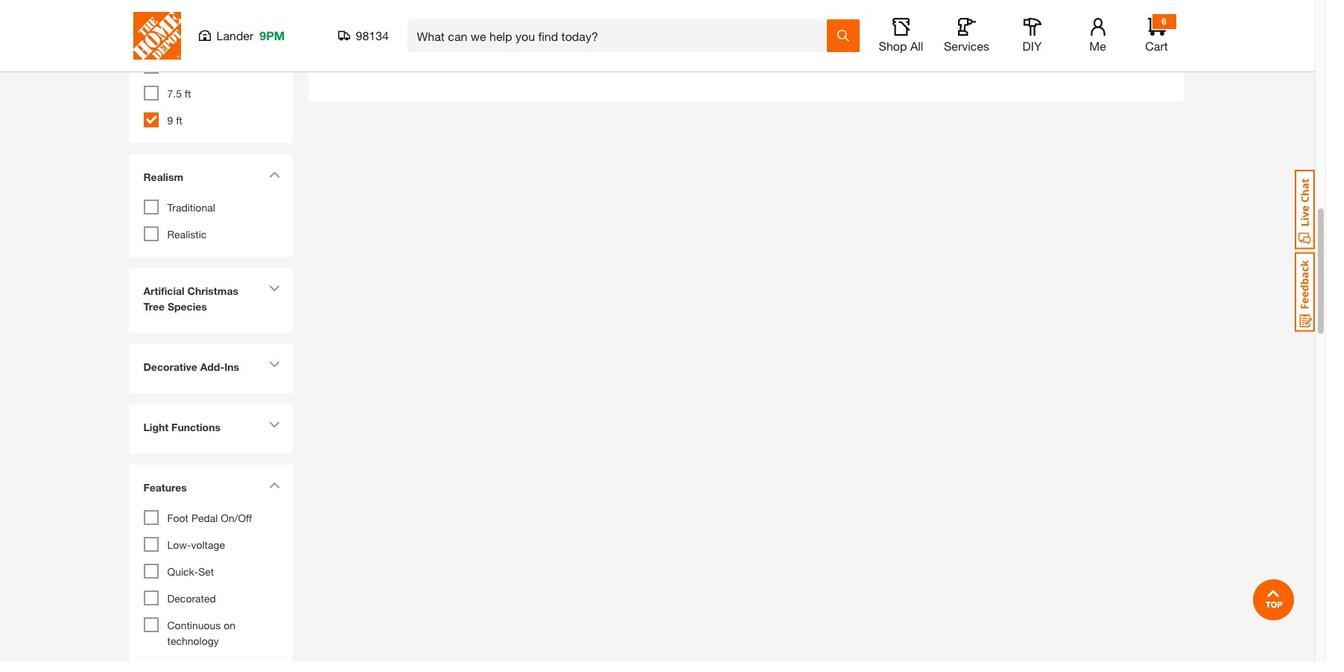 Task type: describe. For each thing, give the bounding box(es) containing it.
caret icon image for light functions
[[269, 422, 280, 428]]

ins
[[224, 361, 239, 373]]

4 ft link
[[167, 34, 182, 46]]

continuous on technology link
[[167, 619, 236, 648]]

caret icon image for artificial christmas tree species
[[269, 285, 280, 292]]

9 ft link
[[167, 114, 182, 127]]

on/off
[[221, 512, 252, 525]]

features link
[[136, 472, 285, 507]]

technology
[[167, 635, 219, 648]]

species
[[168, 300, 207, 313]]

decorative
[[143, 361, 197, 373]]

light functions
[[143, 421, 221, 434]]

artificial christmas tree species link
[[136, 276, 285, 326]]

quick-
[[167, 566, 198, 578]]

What can we help you find today? search field
[[417, 20, 826, 51]]

live chat image
[[1295, 170, 1315, 250]]

low-voltage link
[[167, 539, 225, 551]]

christmas
[[187, 285, 238, 297]]

6 ft
[[167, 60, 182, 73]]

realism link
[[136, 162, 285, 196]]

me
[[1090, 39, 1106, 53]]

cart
[[1146, 39, 1168, 53]]

6 ft link
[[167, 60, 182, 73]]

foot pedal on/off link
[[167, 512, 252, 525]]

realism
[[143, 171, 183, 183]]

caret icon image for features
[[269, 482, 280, 489]]

decorative add-ins
[[143, 361, 239, 373]]

tree inside artificial christmas tree species
[[143, 300, 165, 313]]

foot
[[167, 512, 189, 525]]

shop all
[[879, 39, 924, 53]]

decorated
[[167, 592, 216, 605]]

(ft.)
[[143, 3, 160, 16]]

98134 button
[[338, 28, 389, 43]]

quick-set link
[[167, 566, 214, 578]]

add-
[[200, 361, 224, 373]]

continuous
[[167, 619, 221, 632]]

on
[[224, 619, 236, 632]]

decorated link
[[167, 592, 216, 605]]

size
[[212, 0, 232, 0]]

9
[[167, 114, 173, 127]]

diy
[[1023, 39, 1042, 53]]

artificial for species
[[143, 285, 185, 297]]

ft for 6 ft
[[176, 60, 182, 73]]

lander
[[216, 28, 254, 42]]

low-voltage
[[167, 539, 225, 551]]

cart 6
[[1146, 16, 1168, 53]]

artificial tree size (ft.) link
[[136, 0, 285, 28]]

voltage
[[191, 539, 225, 551]]



Task type: vqa. For each thing, say whether or not it's contained in the screenshot.
the New
no



Task type: locate. For each thing, give the bounding box(es) containing it.
0 horizontal spatial tree
[[143, 300, 165, 313]]

1 caret icon image from the top
[[269, 171, 280, 178]]

7.5 ft
[[167, 87, 191, 100]]

caret icon image inside light functions link
[[269, 422, 280, 428]]

realistic
[[167, 228, 207, 241]]

tree left size
[[187, 0, 209, 0]]

ft right '4'
[[176, 34, 182, 46]]

1 horizontal spatial tree
[[187, 0, 209, 0]]

diy button
[[1009, 18, 1056, 54]]

3 caret icon image from the top
[[269, 361, 280, 368]]

decorative add-ins link
[[136, 352, 285, 386]]

low-
[[167, 539, 191, 551]]

caret icon image inside realism link
[[269, 171, 280, 178]]

the home depot logo image
[[133, 12, 181, 60]]

6 up cart
[[1162, 16, 1167, 27]]

1 vertical spatial tree
[[143, 300, 165, 313]]

me button
[[1074, 18, 1122, 54]]

1 vertical spatial 6
[[167, 60, 173, 73]]

caret icon image
[[269, 171, 280, 178], [269, 285, 280, 292], [269, 361, 280, 368], [269, 422, 280, 428], [269, 482, 280, 489]]

artificial christmas tree species
[[143, 285, 238, 313]]

caret icon image inside decorative add-ins 'link'
[[269, 361, 280, 368]]

5 caret icon image from the top
[[269, 482, 280, 489]]

6
[[1162, 16, 1167, 27], [167, 60, 173, 73]]

tree
[[187, 0, 209, 0], [143, 300, 165, 313]]

foot pedal on/off
[[167, 512, 252, 525]]

ft for 4 ft
[[176, 34, 182, 46]]

caret icon image for decorative add-ins
[[269, 361, 280, 368]]

9pm
[[260, 28, 285, 42]]

traditional link
[[167, 201, 215, 214]]

functions
[[171, 421, 221, 434]]

caret icon image inside artificial christmas tree species link
[[269, 285, 280, 292]]

1 vertical spatial artificial
[[143, 285, 185, 297]]

6 inside cart 6
[[1162, 16, 1167, 27]]

light
[[143, 421, 169, 434]]

lander 9pm
[[216, 28, 285, 42]]

artificial up (ft.)
[[143, 0, 185, 0]]

pedal
[[191, 512, 218, 525]]

artificial for (ft.)
[[143, 0, 185, 0]]

realistic link
[[167, 228, 207, 241]]

0 vertical spatial 6
[[1162, 16, 1167, 27]]

artificial inside artificial christmas tree species
[[143, 285, 185, 297]]

1 horizontal spatial 6
[[1162, 16, 1167, 27]]

shop
[[879, 39, 907, 53]]

quick-set
[[167, 566, 214, 578]]

light functions link
[[136, 412, 285, 446]]

7.5 ft link
[[167, 87, 191, 100]]

caret icon image inside features link
[[269, 482, 280, 489]]

4 ft
[[167, 34, 182, 46]]

1 artificial from the top
[[143, 0, 185, 0]]

9 ft
[[167, 114, 182, 127]]

0 vertical spatial artificial
[[143, 0, 185, 0]]

artificial up species
[[143, 285, 185, 297]]

ft for 7.5 ft
[[185, 87, 191, 100]]

tree inside the 'artificial tree size (ft.)'
[[187, 0, 209, 0]]

ft for 9 ft
[[176, 114, 182, 127]]

ft up 7.5 ft link
[[176, 60, 182, 73]]

4 caret icon image from the top
[[269, 422, 280, 428]]

98134
[[356, 28, 389, 42]]

ft
[[176, 34, 182, 46], [176, 60, 182, 73], [185, 87, 191, 100], [176, 114, 182, 127]]

2 artificial from the top
[[143, 285, 185, 297]]

tree left species
[[143, 300, 165, 313]]

ft right '7.5'
[[185, 87, 191, 100]]

continuous on technology
[[167, 619, 236, 648]]

services
[[944, 39, 990, 53]]

2 caret icon image from the top
[[269, 285, 280, 292]]

set
[[198, 566, 214, 578]]

4
[[167, 34, 173, 46]]

all
[[911, 39, 924, 53]]

6 down '4'
[[167, 60, 173, 73]]

artificial
[[143, 0, 185, 0], [143, 285, 185, 297]]

traditional
[[167, 201, 215, 214]]

0 vertical spatial tree
[[187, 0, 209, 0]]

artificial tree size (ft.)
[[143, 0, 232, 16]]

feedback link image
[[1295, 252, 1315, 332]]

services button
[[943, 18, 991, 54]]

7.5
[[167, 87, 182, 100]]

shop all button
[[877, 18, 925, 54]]

artificial inside the 'artificial tree size (ft.)'
[[143, 0, 185, 0]]

0 horizontal spatial 6
[[167, 60, 173, 73]]

ft right 9
[[176, 114, 182, 127]]

features
[[143, 481, 187, 494]]

caret icon image for realism
[[269, 171, 280, 178]]



